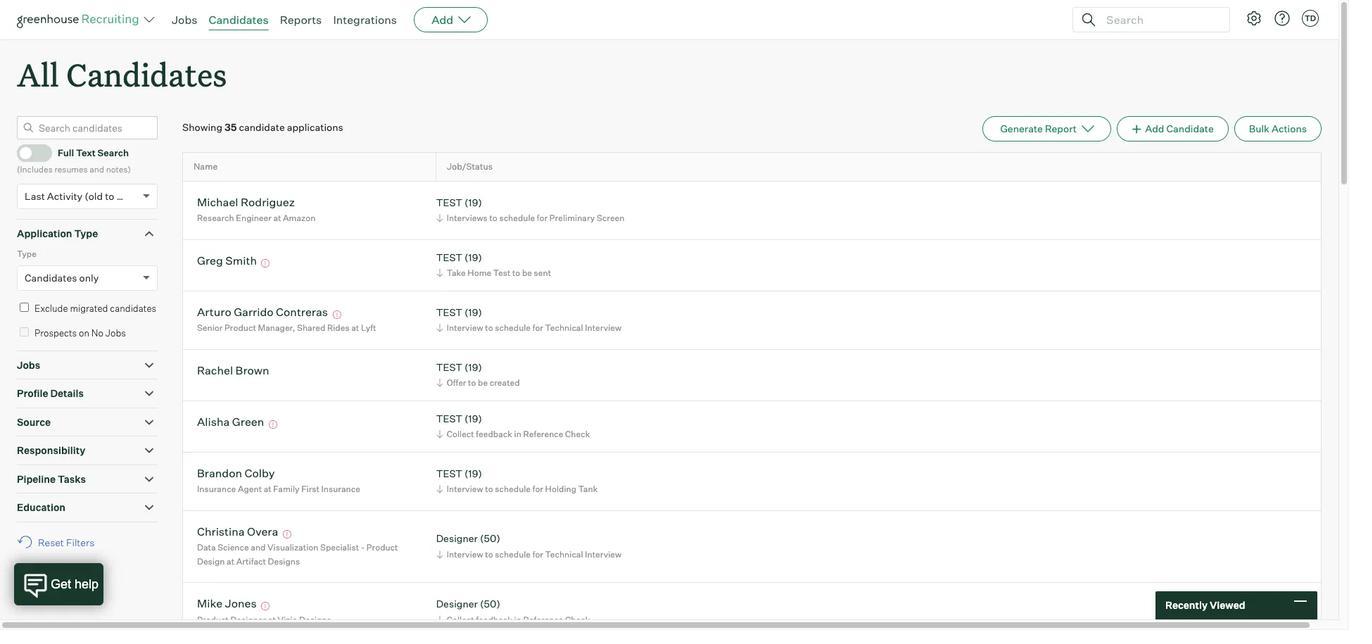 Task type: locate. For each thing, give the bounding box(es) containing it.
schedule inside test (19) interview to schedule for technical interview
[[495, 323, 531, 333]]

for for test (19) interview to schedule for holding tank
[[533, 484, 543, 494]]

technical down holding
[[545, 549, 583, 560]]

2 collect feedback in reference check link from the top
[[434, 613, 594, 626]]

0 vertical spatial in
[[514, 429, 522, 439]]

full
[[58, 147, 74, 158]]

1 interview to schedule for technical interview link from the top
[[434, 321, 625, 335]]

1 test from the top
[[436, 196, 463, 208]]

6 test from the top
[[436, 467, 463, 479]]

alisha green
[[197, 414, 264, 429]]

1 vertical spatial jobs
[[105, 327, 126, 339]]

product
[[225, 323, 256, 333], [367, 542, 398, 553], [197, 614, 229, 625]]

be
[[522, 268, 532, 278], [478, 377, 488, 388]]

be left 'sent' on the top left of the page
[[522, 268, 532, 278]]

add inside add popup button
[[432, 13, 454, 27]]

0 horizontal spatial add
[[432, 13, 454, 27]]

4 test from the top
[[436, 361, 463, 373]]

(50) inside designer (50) interview to schedule for technical interview
[[480, 533, 500, 545]]

michael rodriguez link
[[197, 195, 295, 211]]

0 vertical spatial jobs
[[172, 13, 197, 27]]

0 horizontal spatial insurance
[[197, 484, 236, 494]]

jobs left candidates 'link'
[[172, 13, 197, 27]]

schedule up designer (50) collect feedback in reference check
[[495, 549, 531, 560]]

1 vertical spatial technical
[[545, 549, 583, 560]]

type element
[[17, 247, 158, 300]]

0 horizontal spatial jobs
[[17, 359, 40, 371]]

and down text
[[90, 164, 104, 175]]

in
[[514, 429, 522, 439], [514, 614, 522, 625]]

candidates right jobs link
[[209, 13, 269, 27]]

recently viewed
[[1166, 599, 1246, 611]]

test up take at the top left
[[436, 251, 463, 263]]

0 horizontal spatial be
[[478, 377, 488, 388]]

test inside test (19) interviews to schedule for preliminary screen
[[436, 196, 463, 208]]

at inside the michael rodriguez research engineer at amazon
[[273, 213, 281, 223]]

recently
[[1166, 599, 1208, 611]]

test (19) offer to be created
[[436, 361, 520, 388]]

jobs right no
[[105, 327, 126, 339]]

last
[[25, 190, 45, 202]]

(19) inside test (19) take home test to be sent
[[465, 251, 482, 263]]

schedule up created
[[495, 323, 531, 333]]

last activity (old to new) option
[[25, 190, 139, 202]]

at down rodriguez
[[273, 213, 281, 223]]

to inside test (19) offer to be created
[[468, 377, 476, 388]]

collect inside designer (50) collect feedback in reference check
[[447, 614, 474, 625]]

exclude
[[34, 303, 68, 314]]

candidates down jobs link
[[66, 54, 227, 95]]

for for designer (50) interview to schedule for technical interview
[[533, 549, 543, 560]]

last activity (old to new)
[[25, 190, 139, 202]]

0 vertical spatial collect feedback in reference check link
[[434, 427, 594, 441]]

feedback inside designer (50) collect feedback in reference check
[[476, 614, 513, 625]]

1 vertical spatial designer
[[436, 598, 478, 610]]

0 vertical spatial type
[[74, 227, 98, 239]]

interview inside test (19) interview to schedule for holding tank
[[447, 484, 483, 494]]

product down garrido
[[225, 323, 256, 333]]

interviews
[[447, 213, 488, 223]]

schedule left holding
[[495, 484, 531, 494]]

(19) up offer to be created link
[[465, 361, 482, 373]]

test for michael rodriguez
[[436, 196, 463, 208]]

0 vertical spatial collect
[[447, 429, 474, 439]]

checkmark image
[[23, 147, 34, 157]]

(50) inside designer (50) collect feedback in reference check
[[480, 598, 500, 610]]

candidates only option
[[25, 272, 99, 283]]

designer
[[436, 533, 478, 545], [436, 598, 478, 610], [230, 614, 266, 625]]

1 vertical spatial (50)
[[480, 598, 500, 610]]

2 in from the top
[[514, 614, 522, 625]]

0 vertical spatial product
[[225, 323, 256, 333]]

1 vertical spatial in
[[514, 614, 522, 625]]

test for greg smith
[[436, 251, 463, 263]]

to down the test (19) collect feedback in reference check
[[485, 484, 493, 494]]

designs inside the data science and visualization specialist - product design at artifact designs
[[268, 556, 300, 567]]

research
[[197, 213, 234, 223]]

1 technical from the top
[[545, 323, 583, 333]]

lyft
[[361, 323, 376, 333]]

2 (19) from the top
[[465, 251, 482, 263]]

(19) up home
[[465, 251, 482, 263]]

2 reference from the top
[[523, 614, 564, 625]]

2 vertical spatial candidates
[[25, 272, 77, 283]]

christina overa has been in technical interview for more than 14 days image
[[281, 530, 293, 538]]

profile
[[17, 387, 48, 399]]

product down mike
[[197, 614, 229, 625]]

check inside the test (19) collect feedback in reference check
[[565, 429, 590, 439]]

at inside the data science and visualization specialist - product design at artifact designs
[[227, 556, 235, 567]]

2 check from the top
[[565, 614, 590, 625]]

michael rodriguez research engineer at amazon
[[197, 195, 316, 223]]

integrations link
[[333, 13, 397, 27]]

1 check from the top
[[565, 429, 590, 439]]

to right the (old
[[105, 190, 114, 202]]

0 vertical spatial and
[[90, 164, 104, 175]]

jobs link
[[172, 13, 197, 27]]

to up designer (50) collect feedback in reference check
[[485, 549, 493, 560]]

1 horizontal spatial add
[[1146, 123, 1165, 135]]

1 vertical spatial product
[[367, 542, 398, 553]]

designer inside designer (50) interview to schedule for technical interview
[[436, 533, 478, 545]]

type down last activity (old to new)
[[74, 227, 98, 239]]

take home test to be sent link
[[434, 266, 555, 280]]

1 feedback from the top
[[476, 429, 513, 439]]

candidates inside type element
[[25, 272, 77, 283]]

at down science
[[227, 556, 235, 567]]

to for test (19) interview to schedule for holding tank
[[485, 484, 493, 494]]

to up test (19) offer to be created
[[485, 323, 493, 333]]

add candidate
[[1146, 123, 1214, 135]]

check inside designer (50) collect feedback in reference check
[[565, 614, 590, 625]]

1 vertical spatial interview to schedule for technical interview link
[[434, 548, 625, 561]]

collect inside the test (19) collect feedback in reference check
[[447, 429, 474, 439]]

3 (19) from the top
[[465, 306, 482, 318]]

0 horizontal spatial type
[[17, 249, 37, 259]]

engineer
[[236, 213, 272, 223]]

interview to schedule for technical interview link down 'sent' on the top left of the page
[[434, 321, 625, 335]]

test down offer
[[436, 412, 463, 424]]

for up designer (50) collect feedback in reference check
[[533, 549, 543, 560]]

reset filters button
[[17, 529, 102, 555]]

product designer at vizio designs
[[197, 614, 331, 625]]

for down 'sent' on the top left of the page
[[533, 323, 543, 333]]

in inside designer (50) collect feedback in reference check
[[514, 614, 522, 625]]

1 vertical spatial and
[[251, 542, 266, 553]]

2 test from the top
[[436, 251, 463, 263]]

schedule for test (19) interviews to schedule for preliminary screen
[[499, 213, 535, 223]]

mike jones
[[197, 596, 257, 611]]

(19) up the interviews
[[465, 196, 482, 208]]

Search text field
[[1103, 10, 1217, 30]]

design
[[197, 556, 225, 567]]

greg smith link
[[197, 253, 257, 269]]

0 vertical spatial candidates
[[209, 13, 269, 27]]

for left preliminary
[[537, 213, 548, 223]]

1 horizontal spatial type
[[74, 227, 98, 239]]

(50) down designer (50) interview to schedule for technical interview
[[480, 598, 500, 610]]

designer inside designer (50) collect feedback in reference check
[[436, 598, 478, 610]]

designs down visualization at the bottom left of page
[[268, 556, 300, 567]]

feedback inside the test (19) collect feedback in reference check
[[476, 429, 513, 439]]

interview to schedule for technical interview link for christina overa
[[434, 548, 625, 561]]

Exclude migrated candidates checkbox
[[20, 303, 29, 312]]

test inside test (19) take home test to be sent
[[436, 251, 463, 263]]

1 (50) from the top
[[480, 533, 500, 545]]

details
[[50, 387, 84, 399]]

(old
[[85, 190, 103, 202]]

5 test from the top
[[436, 412, 463, 424]]

35
[[225, 121, 237, 133]]

technical inside designer (50) interview to schedule for technical interview
[[545, 549, 583, 560]]

in inside the test (19) collect feedback in reference check
[[514, 429, 522, 439]]

add candidate link
[[1117, 116, 1229, 142]]

to inside designer (50) interview to schedule for technical interview
[[485, 549, 493, 560]]

3 test from the top
[[436, 306, 463, 318]]

feedback
[[476, 429, 513, 439], [476, 614, 513, 625]]

for
[[537, 213, 548, 223], [533, 323, 543, 333], [533, 484, 543, 494], [533, 549, 543, 560]]

add inside add candidate link
[[1146, 123, 1165, 135]]

2 vertical spatial designer
[[230, 614, 266, 625]]

6 (19) from the top
[[465, 467, 482, 479]]

bulk
[[1249, 123, 1270, 135]]

(19)
[[465, 196, 482, 208], [465, 251, 482, 263], [465, 306, 482, 318], [465, 361, 482, 373], [465, 412, 482, 424], [465, 467, 482, 479]]

reference inside designer (50) collect feedback in reference check
[[523, 614, 564, 625]]

for inside designer (50) interview to schedule for technical interview
[[533, 549, 543, 560]]

amazon
[[283, 213, 316, 223]]

schedule inside test (19) interview to schedule for holding tank
[[495, 484, 531, 494]]

2 feedback from the top
[[476, 614, 513, 625]]

on
[[79, 327, 89, 339]]

test up the interviews
[[436, 196, 463, 208]]

prospects
[[34, 327, 77, 339]]

schedule inside test (19) interviews to schedule for preliminary screen
[[499, 213, 535, 223]]

4 (19) from the top
[[465, 361, 482, 373]]

test up interview to schedule for holding tank link
[[436, 467, 463, 479]]

all candidates
[[17, 54, 227, 95]]

christina
[[197, 524, 245, 538]]

1 vertical spatial be
[[478, 377, 488, 388]]

jobs
[[172, 13, 197, 27], [105, 327, 126, 339], [17, 359, 40, 371]]

collect feedback in reference check link for (50)
[[434, 613, 594, 626]]

to inside test (19) interview to schedule for technical interview
[[485, 323, 493, 333]]

1 vertical spatial feedback
[[476, 614, 513, 625]]

1 vertical spatial designs
[[299, 614, 331, 625]]

for inside test (19) interview to schedule for technical interview
[[533, 323, 543, 333]]

0 vertical spatial designs
[[268, 556, 300, 567]]

reference for (50)
[[523, 614, 564, 625]]

arturo garrido contreras has been in technical interview for more than 14 days image
[[331, 310, 343, 319]]

td button
[[1302, 10, 1319, 27]]

(19) up interview to schedule for holding tank link
[[465, 467, 482, 479]]

migrated
[[70, 303, 108, 314]]

1 horizontal spatial be
[[522, 268, 532, 278]]

(19) down home
[[465, 306, 482, 318]]

(50) for overa
[[480, 533, 500, 545]]

5 (19) from the top
[[465, 412, 482, 424]]

(19) for michael rodriguez
[[465, 196, 482, 208]]

test inside the test (19) collect feedback in reference check
[[436, 412, 463, 424]]

check for (50)
[[565, 614, 590, 625]]

product right -
[[367, 542, 398, 553]]

0 vertical spatial add
[[432, 13, 454, 27]]

offer
[[447, 377, 466, 388]]

technical down 'sent' on the top left of the page
[[545, 323, 583, 333]]

(includes
[[17, 164, 53, 175]]

1 reference from the top
[[523, 429, 564, 439]]

showing 35 candidate applications
[[182, 121, 343, 133]]

technical
[[545, 323, 583, 333], [545, 549, 583, 560]]

candidate
[[239, 121, 285, 133]]

1 vertical spatial check
[[565, 614, 590, 625]]

viewed
[[1210, 599, 1246, 611]]

reports link
[[280, 13, 322, 27]]

brown
[[236, 363, 269, 377]]

candidates
[[110, 303, 156, 314]]

insurance down brandon
[[197, 484, 236, 494]]

interviews to schedule for preliminary screen link
[[434, 211, 628, 225]]

be inside test (19) offer to be created
[[478, 377, 488, 388]]

senior
[[197, 323, 223, 333]]

and up artifact on the left bottom of page
[[251, 542, 266, 553]]

test inside test (19) interview to schedule for holding tank
[[436, 467, 463, 479]]

visualization
[[268, 542, 319, 553]]

1 horizontal spatial and
[[251, 542, 266, 553]]

interview to schedule for technical interview link up designer (50) collect feedback in reference check
[[434, 548, 625, 561]]

for left holding
[[533, 484, 543, 494]]

0 vertical spatial be
[[522, 268, 532, 278]]

td button
[[1300, 7, 1322, 30]]

to inside test (19) interviews to schedule for preliminary screen
[[490, 213, 498, 223]]

(50)
[[480, 533, 500, 545], [480, 598, 500, 610]]

0 vertical spatial technical
[[545, 323, 583, 333]]

0 horizontal spatial and
[[90, 164, 104, 175]]

type
[[74, 227, 98, 239], [17, 249, 37, 259]]

1 horizontal spatial insurance
[[321, 484, 360, 494]]

test inside test (19) offer to be created
[[436, 361, 463, 373]]

schedule right the interviews
[[499, 213, 535, 223]]

for inside test (19) interview to schedule for holding tank
[[533, 484, 543, 494]]

(19) down offer to be created link
[[465, 412, 482, 424]]

designs right vizio
[[299, 614, 331, 625]]

0 vertical spatial reference
[[523, 429, 564, 439]]

1 horizontal spatial jobs
[[105, 327, 126, 339]]

0 vertical spatial interview to schedule for technical interview link
[[434, 321, 625, 335]]

to right the interviews
[[490, 213, 498, 223]]

colby
[[245, 466, 275, 480]]

2 technical from the top
[[545, 549, 583, 560]]

be left created
[[478, 377, 488, 388]]

type down application
[[17, 249, 37, 259]]

1 collect feedback in reference check link from the top
[[434, 427, 594, 441]]

add button
[[414, 7, 488, 32]]

test up offer
[[436, 361, 463, 373]]

schedule inside designer (50) interview to schedule for technical interview
[[495, 549, 531, 560]]

schedule for test (19) interview to schedule for holding tank
[[495, 484, 531, 494]]

1 (19) from the top
[[465, 196, 482, 208]]

prospects on no jobs
[[34, 327, 126, 339]]

0 vertical spatial (50)
[[480, 533, 500, 545]]

brandon colby insurance agent at family first insurance
[[197, 466, 360, 494]]

reset
[[38, 536, 64, 548]]

insurance right "first" at the bottom left of page
[[321, 484, 360, 494]]

2 interview to schedule for technical interview link from the top
[[434, 548, 625, 561]]

to inside test (19) interview to schedule for holding tank
[[485, 484, 493, 494]]

to right offer
[[468, 377, 476, 388]]

text
[[76, 147, 96, 158]]

test down take at the top left
[[436, 306, 463, 318]]

reference
[[523, 429, 564, 439], [523, 614, 564, 625]]

1 vertical spatial reference
[[523, 614, 564, 625]]

1 vertical spatial collect feedback in reference check link
[[434, 613, 594, 626]]

filters
[[66, 536, 95, 548]]

0 vertical spatial feedback
[[476, 429, 513, 439]]

candidates for candidates
[[209, 13, 269, 27]]

responsibility
[[17, 444, 85, 456]]

collect for designer
[[447, 614, 474, 625]]

1 vertical spatial add
[[1146, 123, 1165, 135]]

0 vertical spatial check
[[565, 429, 590, 439]]

at right agent
[[264, 484, 272, 494]]

generate report
[[1001, 123, 1077, 135]]

reports
[[280, 13, 322, 27]]

bulk actions link
[[1235, 116, 1322, 142]]

source
[[17, 416, 51, 428]]

(19) inside test (19) interviews to schedule for preliminary screen
[[465, 196, 482, 208]]

reference inside the test (19) collect feedback in reference check
[[523, 429, 564, 439]]

1 vertical spatial collect
[[447, 614, 474, 625]]

(19) for greg smith
[[465, 251, 482, 263]]

2 vertical spatial jobs
[[17, 359, 40, 371]]

schedule for test (19) interview to schedule for technical interview
[[495, 323, 531, 333]]

name
[[194, 161, 218, 172]]

tank
[[578, 484, 598, 494]]

2 collect from the top
[[447, 614, 474, 625]]

2 (50) from the top
[[480, 598, 500, 610]]

candidates up exclude
[[25, 272, 77, 283]]

reset filters
[[38, 536, 95, 548]]

feedback for designer (50)
[[476, 614, 513, 625]]

(19) inside test (19) interview to schedule for holding tank
[[465, 467, 482, 479]]

for inside test (19) interviews to schedule for preliminary screen
[[537, 213, 548, 223]]

technical inside test (19) interview to schedule for technical interview
[[545, 323, 583, 333]]

to right test
[[512, 268, 520, 278]]

1 in from the top
[[514, 429, 522, 439]]

0 vertical spatial designer
[[436, 533, 478, 545]]

(50) down interview to schedule for holding tank link
[[480, 533, 500, 545]]

1 collect from the top
[[447, 429, 474, 439]]

jobs up profile
[[17, 359, 40, 371]]

application
[[17, 227, 72, 239]]

(19) inside the test (19) collect feedback in reference check
[[465, 412, 482, 424]]



Task type: vqa. For each thing, say whether or not it's contained in the screenshot.
in within Designer (50) Collect feedback in Reference Check
yes



Task type: describe. For each thing, give the bounding box(es) containing it.
1 insurance from the left
[[197, 484, 236, 494]]

for for test (19) interviews to schedule for preliminary screen
[[537, 213, 548, 223]]

arturo garrido contreras
[[197, 305, 328, 319]]

designer for mike jones
[[436, 598, 478, 610]]

mike jones link
[[197, 596, 257, 613]]

designer for christina overa
[[436, 533, 478, 545]]

candidate reports are now available! apply filters and select "view in app" element
[[983, 116, 1112, 142]]

alisha green link
[[197, 414, 264, 431]]

education
[[17, 501, 66, 513]]

greg smith has been in take home test for more than 7 days image
[[259, 259, 272, 267]]

senior product manager, shared rides at lyft
[[197, 323, 376, 333]]

generate
[[1001, 123, 1043, 135]]

(19) for brandon colby
[[465, 467, 482, 479]]

search
[[98, 147, 129, 158]]

resumes
[[54, 164, 88, 175]]

candidates for candidates only
[[25, 272, 77, 283]]

created
[[490, 377, 520, 388]]

technical for christina overa
[[545, 549, 583, 560]]

at left the lyft on the bottom left of page
[[351, 323, 359, 333]]

interview for test (19) interview to schedule for holding tank
[[447, 484, 483, 494]]

to for designer (50) interview to schedule for technical interview
[[485, 549, 493, 560]]

Prospects on No Jobs checkbox
[[20, 327, 29, 337]]

td
[[1305, 13, 1317, 23]]

full text search (includes resumes and notes)
[[17, 147, 131, 175]]

test (19) interviews to schedule for preliminary screen
[[436, 196, 625, 223]]

only
[[79, 272, 99, 283]]

holding
[[545, 484, 577, 494]]

arturo
[[197, 305, 231, 319]]

data
[[197, 542, 216, 553]]

test (19) interview to schedule for technical interview
[[436, 306, 622, 333]]

manager,
[[258, 323, 295, 333]]

screen
[[597, 213, 625, 223]]

sent
[[534, 268, 551, 278]]

candidate
[[1167, 123, 1214, 135]]

test inside test (19) interview to schedule for technical interview
[[436, 306, 463, 318]]

and inside the data science and visualization specialist - product design at artifact designs
[[251, 542, 266, 553]]

christina overa link
[[197, 524, 278, 540]]

interview for designer (50) interview to schedule for technical interview
[[447, 549, 483, 560]]

configure image
[[1246, 10, 1263, 27]]

2 insurance from the left
[[321, 484, 360, 494]]

greg smith
[[197, 253, 257, 267]]

no
[[91, 327, 103, 339]]

pipeline
[[17, 473, 56, 485]]

all
[[17, 54, 59, 95]]

test for brandon colby
[[436, 467, 463, 479]]

and inside full text search (includes resumes and notes)
[[90, 164, 104, 175]]

-
[[361, 542, 365, 553]]

add for add candidate
[[1146, 123, 1165, 135]]

collect feedback in reference check link for (19)
[[434, 427, 594, 441]]

agent
[[238, 484, 262, 494]]

green
[[232, 414, 264, 429]]

candidates only
[[25, 272, 99, 283]]

1 vertical spatial candidates
[[66, 54, 227, 95]]

designer (50) interview to schedule for technical interview
[[436, 533, 622, 560]]

garrido
[[234, 305, 274, 319]]

in for (50)
[[514, 614, 522, 625]]

2 vertical spatial product
[[197, 614, 229, 625]]

to for test (19) interviews to schedule for preliminary screen
[[490, 213, 498, 223]]

applications
[[287, 121, 343, 133]]

rachel brown
[[197, 363, 269, 377]]

feedback for test (19)
[[476, 429, 513, 439]]

in for (19)
[[514, 429, 522, 439]]

candidates link
[[209, 13, 269, 27]]

to for last activity (old to new)
[[105, 190, 114, 202]]

test (19) take home test to be sent
[[436, 251, 551, 278]]

exclude migrated candidates
[[34, 303, 156, 314]]

schedule for designer (50) interview to schedule for technical interview
[[495, 549, 531, 560]]

alisha green has been in reference check for more than 10 days image
[[267, 420, 279, 429]]

at inside brandon colby insurance agent at family first insurance
[[264, 484, 272, 494]]

interview for test (19) interview to schedule for technical interview
[[447, 323, 483, 333]]

for for test (19) interview to schedule for technical interview
[[533, 323, 543, 333]]

rides
[[327, 323, 350, 333]]

application type
[[17, 227, 98, 239]]

alisha
[[197, 414, 230, 429]]

reference for (19)
[[523, 429, 564, 439]]

mike jones has been in reference check for more than 10 days image
[[259, 602, 272, 611]]

contreras
[[276, 305, 328, 319]]

preliminary
[[550, 213, 595, 223]]

greenhouse recruiting image
[[17, 11, 144, 28]]

designer (50) collect feedback in reference check
[[436, 598, 590, 625]]

integrations
[[333, 13, 397, 27]]

christina overa
[[197, 524, 278, 538]]

Search candidates field
[[17, 116, 158, 140]]

report
[[1045, 123, 1077, 135]]

product inside the data science and visualization specialist - product design at artifact designs
[[367, 542, 398, 553]]

2 horizontal spatial jobs
[[172, 13, 197, 27]]

bulk actions
[[1249, 123, 1307, 135]]

(19) for alisha green
[[465, 412, 482, 424]]

technical for arturo garrido contreras
[[545, 323, 583, 333]]

science
[[218, 542, 249, 553]]

generate report button
[[983, 116, 1112, 142]]

test (19) collect feedback in reference check
[[436, 412, 590, 439]]

mike
[[197, 596, 223, 611]]

check for (19)
[[565, 429, 590, 439]]

specialist
[[320, 542, 359, 553]]

interview to schedule for holding tank link
[[434, 482, 601, 496]]

(19) inside test (19) offer to be created
[[465, 361, 482, 373]]

collect for test
[[447, 429, 474, 439]]

activity
[[47, 190, 83, 202]]

brandon colby link
[[197, 466, 275, 482]]

to for test (19) offer to be created
[[468, 377, 476, 388]]

smith
[[225, 253, 257, 267]]

shared
[[297, 323, 326, 333]]

to inside test (19) take home test to be sent
[[512, 268, 520, 278]]

actions
[[1272, 123, 1307, 135]]

rodriguez
[[241, 195, 295, 209]]

add for add
[[432, 13, 454, 27]]

greg
[[197, 253, 223, 267]]

overa
[[247, 524, 278, 538]]

1 vertical spatial type
[[17, 249, 37, 259]]

(19) inside test (19) interview to schedule for technical interview
[[465, 306, 482, 318]]

test for alisha green
[[436, 412, 463, 424]]

vizio
[[278, 614, 297, 625]]

interview to schedule for technical interview link for arturo garrido contreras
[[434, 321, 625, 335]]

be inside test (19) take home test to be sent
[[522, 268, 532, 278]]

to for test (19) interview to schedule for technical interview
[[485, 323, 493, 333]]

at down mike jones has been in reference check for more than 10 days icon
[[268, 614, 276, 625]]

first
[[301, 484, 320, 494]]

(50) for jones
[[480, 598, 500, 610]]



